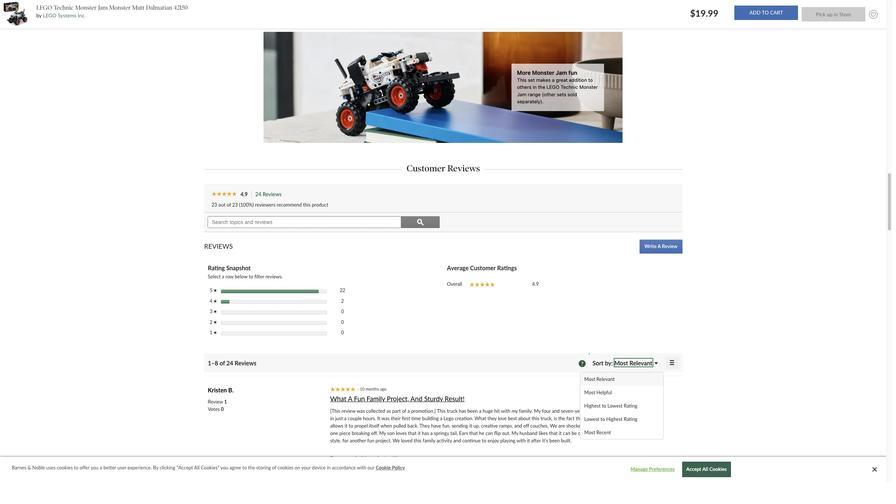 Task type: vqa. For each thing, say whether or not it's contained in the screenshot.
Format
no



Task type: locate. For each thing, give the bounding box(es) containing it.
recommends this product ✔ yes
[[330, 455, 401, 461]]

most helpful
[[585, 390, 612, 396]]

vehicle
[[624, 430, 639, 436]]

1 horizontal spatial monster
[[109, 4, 131, 11]]

it down 'are' on the bottom of the page
[[559, 430, 562, 436]]

1 vertical spatial family
[[423, 438, 436, 444]]

it
[[378, 415, 381, 421]]

0 horizontal spatial 4.9
[[241, 191, 248, 197]]

a inside "rating snapshot select a row below to filter reviews."
[[222, 274, 224, 280]]

tail,
[[451, 430, 458, 436]]

22
[[340, 288, 346, 293]]

lowest up "how"
[[585, 417, 600, 422]]

1 horizontal spatial another
[[607, 430, 623, 436]]

0 horizontal spatial 23
[[212, 202, 217, 208]]

☆ inside the 2 ☆
[[214, 320, 217, 324]]

most left the helpful at right
[[585, 390, 596, 396]]

0 vertical spatial review
[[662, 243, 678, 249]]

1 vertical spatial the
[[248, 465, 255, 471]]

0 horizontal spatial 24
[[227, 360, 233, 367]]

with left our
[[357, 465, 366, 471]]

highest inside 'option'
[[585, 403, 601, 409]]

list
[[208, 398, 227, 413]]

1 can from the left
[[486, 430, 493, 436]]

to right agree
[[243, 465, 247, 471]]

their left the "dad"
[[624, 408, 634, 414]]

step by step instructions image
[[569, 471, 646, 482]]

monster up inc.
[[75, 4, 97, 11]]

2 for 2 ☆
[[210, 319, 214, 325]]

1 horizontal spatial was
[[382, 415, 390, 421]]

most for most helpful
[[585, 390, 596, 396]]

mechanism
[[602, 415, 626, 421]]

1 vertical spatial we
[[393, 438, 400, 444]]

0 horizontal spatial monster
[[75, 4, 97, 11]]

average
[[447, 264, 469, 271]]

without
[[629, 423, 646, 429]]

2 ☆ from the top
[[214, 299, 217, 303]]

0 horizontal spatial fun
[[354, 395, 365, 403]]

0 vertical spatial product
[[312, 202, 329, 208]]

0 vertical spatial their
[[624, 408, 634, 414]]

0 horizontal spatial cookies
[[57, 465, 73, 471]]

review inside button
[[662, 243, 678, 249]]

row
[[226, 274, 234, 280]]

1 vertical spatial product
[[369, 455, 386, 461]]

1 horizontal spatial what
[[475, 415, 487, 421]]

☆ for 5
[[214, 289, 217, 292]]

1 cookies from the left
[[57, 465, 73, 471]]

most helpful option
[[581, 386, 664, 399]]

2 vertical spatial has
[[422, 430, 429, 436]]

we down is
[[550, 423, 558, 429]]

1 right review
[[224, 399, 227, 405]]

year-
[[575, 408, 586, 414]]

device
[[312, 465, 326, 471]]

1 vertical spatial relevant
[[597, 377, 615, 382]]

you left agree
[[221, 465, 228, 471]]

1 vertical spatial what
[[475, 415, 487, 421]]

sort by: most relevant ▼
[[593, 360, 658, 367]]

3 ☆ from the top
[[214, 310, 217, 313]]

offer
[[80, 465, 90, 471]]

can up 'built.'
[[563, 430, 571, 436]]

was right it
[[382, 415, 390, 421]]

0 horizontal spatial can
[[486, 430, 493, 436]]

pieces and instructions set out image
[[332, 471, 408, 482]]

1 vertical spatial 1
[[224, 399, 227, 405]]

votes
[[208, 406, 220, 412]]

relevant left ▼
[[630, 360, 653, 367]]

another down holds
[[607, 430, 623, 436]]

0 horizontal spatial has
[[422, 430, 429, 436]]

likes
[[539, 430, 548, 436]]

☆ down the 2 ☆ at bottom
[[214, 331, 217, 335]]

rating inside option
[[624, 417, 638, 422]]

the inside [this review was collected as part of a promotion.] this truck has been a huge hit with my family. my four and seven-year-old built this with their dad in just a couple hours. it was their first time building a lego creation. what they love best about this truck, is the fact that it has a mechanism that allows it to propel itself when pulled back. they have fun, sending it up, creative ramps, and off couches. we are shocked how well it holds up, without one piece breaking off. my son loves that it has a springy tail, ears that he can flip out. my husband likes that it can be changed into another vehicle style, for another fun project. we loved this family activity and continue to enjoy playing with it after it's been built.
[[559, 415, 566, 421]]

1 vertical spatial highest
[[607, 417, 623, 422]]

has up creation.
[[459, 408, 466, 414]]

0 horizontal spatial highest
[[585, 403, 601, 409]]

a left better
[[100, 465, 102, 471]]

☆ inside 1 ☆
[[214, 331, 217, 335]]

1 vertical spatial lego
[[43, 12, 56, 19]]

"accept
[[177, 465, 193, 471]]

42150
[[174, 4, 188, 11]]

0 horizontal spatial what
[[330, 395, 347, 403]]

this up our
[[360, 455, 368, 461]]

0 horizontal spatial review
[[342, 408, 356, 414]]

in left 'just'
[[330, 415, 334, 421]]

1 horizontal spatial been
[[550, 438, 560, 444]]

☆☆☆☆☆
[[212, 191, 237, 196], [212, 191, 237, 196], [470, 282, 495, 287], [470, 282, 495, 287], [330, 387, 356, 392], [330, 387, 356, 392]]

family down · 10 months ago
[[367, 395, 385, 403]]

1 horizontal spatial family
[[423, 438, 436, 444]]

fun down off.
[[368, 438, 375, 444]]

0 horizontal spatial another
[[350, 438, 366, 444]]

☆ inside 3 ☆
[[214, 310, 217, 313]]

uses
[[46, 465, 56, 471]]

has up "how"
[[590, 415, 597, 421]]

into
[[597, 430, 606, 436]]

2 you from the left
[[221, 465, 228, 471]]

that down 'year-'
[[576, 415, 585, 421]]

when
[[381, 423, 392, 429]]

you
[[91, 465, 99, 471], [221, 465, 228, 471]]

0 vertical spatial lowest
[[608, 403, 623, 409]]

up, up he
[[474, 423, 480, 429]]

below
[[235, 274, 248, 280]]

lego technic monster jam monster mutt dalmatian 42150 image
[[4, 2, 29, 27]]

relevant up the helpful at right
[[597, 377, 615, 382]]

1 vertical spatial review
[[342, 408, 356, 414]]

5 ☆ from the top
[[214, 331, 217, 335]]

rating up lowest to highest rating option in the bottom of the page
[[624, 403, 638, 409]]

24 reviews link
[[255, 190, 286, 199]]

their down "part"
[[391, 415, 401, 421]]

0 vertical spatial customer
[[407, 163, 446, 174]]

all right accept
[[703, 466, 709, 472]]

☆ for 2
[[214, 320, 217, 324]]

0 horizontal spatial the
[[248, 465, 255, 471]]

rating up select
[[208, 264, 225, 271]]

0 vertical spatial rating
[[208, 264, 225, 271]]

0 vertical spatial 24
[[256, 191, 262, 197]]

can
[[486, 430, 493, 436], [563, 430, 571, 436]]

1 up, from the left
[[474, 423, 480, 429]]

better
[[103, 465, 116, 471]]

your
[[301, 465, 311, 471]]

sending
[[452, 423, 468, 429]]

0 horizontal spatial their
[[391, 415, 401, 421]]

0 vertical spatial the
[[559, 415, 566, 421]]

that right likes
[[550, 430, 558, 436]]

recent
[[597, 430, 611, 436]]

result!
[[445, 395, 465, 403]]

highest to lowest rating option
[[581, 399, 664, 413]]

0 horizontal spatial 2
[[210, 319, 214, 325]]

≡
[[670, 358, 675, 368]]

product up the search topics and reviews search region search field
[[312, 202, 329, 208]]

about
[[519, 415, 531, 421]]

1 horizontal spatial lowest
[[608, 403, 623, 409]]

rating up without at the bottom of the page
[[624, 417, 638, 422]]

24 right the 1–8
[[227, 360, 233, 367]]

23 left the (100%)
[[232, 202, 238, 208]]

built.
[[561, 438, 572, 444]]

and up is
[[552, 408, 560, 414]]

family down springy
[[423, 438, 436, 444]]

cookies
[[57, 465, 73, 471], [278, 465, 294, 471]]

with down husband
[[517, 438, 526, 444]]

highest up holds
[[607, 417, 623, 422]]

noble
[[32, 465, 45, 471]]

add to wishlist image
[[868, 8, 880, 20]]

23 left out
[[212, 202, 217, 208]]

0 vertical spatial in
[[330, 415, 334, 421]]

1 vertical spatial customer
[[470, 264, 496, 271]]

lowest inside 'option'
[[608, 403, 623, 409]]

0 inside review 1 votes 0
[[221, 406, 224, 412]]

highest down most helpful at the right bottom
[[585, 403, 601, 409]]

1 you from the left
[[91, 465, 99, 471]]

0 vertical spatial 2
[[341, 298, 344, 304]]

been up creation.
[[468, 408, 478, 414]]

1 horizontal spatial all
[[703, 466, 709, 472]]

privacy alert dialog
[[0, 457, 887, 482]]

2 ☆
[[210, 319, 217, 325]]

0 vertical spatial was
[[357, 408, 365, 414]]

fun
[[354, 395, 365, 403], [368, 438, 375, 444]]

holds
[[609, 423, 621, 429]]

1 horizontal spatial relevant
[[630, 360, 653, 367]]

2 cookies from the left
[[278, 465, 294, 471]]

rating inside "rating snapshot select a row below to filter reviews."
[[208, 264, 225, 271]]

recommends
[[330, 455, 359, 461]]

1 horizontal spatial we
[[550, 423, 558, 429]]

☆ inside 5 ☆
[[214, 289, 217, 292]]

1 horizontal spatial their
[[624, 408, 634, 414]]

in inside privacy alert dialog
[[327, 465, 331, 471]]

seven-
[[561, 408, 575, 414]]

to down the helpful at right
[[602, 403, 607, 409]]

can down creative on the right
[[486, 430, 493, 436]]

1 vertical spatial fun
[[368, 438, 375, 444]]

1 ☆
[[210, 330, 217, 336]]

4 ☆ from the top
[[214, 320, 217, 324]]

1 vertical spatial been
[[550, 438, 560, 444]]

it down old
[[586, 415, 589, 421]]

loves
[[396, 430, 407, 436]]

this
[[303, 202, 311, 208], [605, 408, 612, 414], [532, 415, 540, 421], [414, 438, 422, 444], [360, 455, 368, 461]]

1 horizontal spatial fun
[[368, 438, 375, 444]]

lego
[[36, 4, 52, 11], [43, 12, 56, 19]]

2 monster from the left
[[109, 4, 131, 11]]

☆ up the 2 ☆ at bottom
[[214, 310, 217, 313]]

2 vertical spatial rating
[[624, 417, 638, 422]]

2 horizontal spatial has
[[590, 415, 597, 421]]

what up [this
[[330, 395, 347, 403]]

1 vertical spatial rating
[[624, 403, 638, 409]]

off
[[524, 423, 529, 429]]

1 down the 2 ☆ at bottom
[[210, 330, 214, 336]]

what
[[330, 395, 347, 403], [475, 415, 487, 421]]

☆ up 3 ☆
[[214, 299, 217, 303]]

this right loved
[[414, 438, 422, 444]]

1 horizontal spatial can
[[563, 430, 571, 436]]

1 vertical spatial lowest
[[585, 417, 600, 422]]

creation.
[[455, 415, 474, 421]]

1 horizontal spatial 23
[[232, 202, 238, 208]]

pulled
[[394, 423, 407, 429]]

husband
[[520, 430, 538, 436]]

up, up the "vehicle"
[[622, 423, 628, 429]]

0 vertical spatial been
[[468, 408, 478, 414]]

0 horizontal spatial you
[[91, 465, 99, 471]]

just
[[335, 415, 343, 421]]

1 horizontal spatial 2
[[341, 298, 344, 304]]

a inside button
[[658, 243, 661, 249]]

in right device
[[327, 465, 331, 471]]

another down breaking
[[350, 438, 366, 444]]

0 vertical spatial lego
[[36, 4, 52, 11]]

a left huge
[[479, 408, 482, 414]]

☆ inside 4 ☆
[[214, 299, 217, 303]]

and up promotion.]
[[411, 395, 423, 403]]

snapshot
[[226, 264, 251, 271]]

the right is
[[559, 415, 566, 421]]

0 vertical spatial relevant
[[630, 360, 653, 367]]

relevant
[[630, 360, 653, 367], [597, 377, 615, 382]]

1 horizontal spatial customer
[[470, 264, 496, 271]]

1 horizontal spatial cookies
[[278, 465, 294, 471]]

are
[[559, 423, 565, 429]]

1 horizontal spatial highest
[[607, 417, 623, 422]]

3
[[210, 309, 214, 315]]

my left four
[[534, 408, 541, 414]]

ratings
[[498, 264, 517, 271]]

my right out.
[[512, 430, 519, 436]]

of right storing
[[272, 465, 277, 471]]

what down huge
[[475, 415, 487, 421]]

1 horizontal spatial you
[[221, 465, 228, 471]]

most up most helpful at the right bottom
[[585, 377, 596, 382]]

(100%)
[[239, 202, 254, 208]]

a down the have
[[431, 430, 433, 436]]

kristen
[[208, 387, 227, 394]]

most down "how"
[[585, 430, 596, 436]]

1 horizontal spatial 1
[[224, 399, 227, 405]]

·
[[358, 387, 359, 391]]

cookies right uses
[[57, 465, 73, 471]]

None submit
[[735, 6, 799, 20], [802, 7, 866, 22], [735, 6, 799, 20], [802, 7, 866, 22]]

2 down the 3
[[210, 319, 214, 325]]

was up couple
[[357, 408, 365, 414]]

1 vertical spatial 2
[[210, 319, 214, 325]]

0 horizontal spatial product
[[312, 202, 329, 208]]

rating snapshot select a row below to filter reviews.
[[208, 264, 283, 280]]

1 vertical spatial has
[[590, 415, 597, 421]]

2 down the "22"
[[341, 298, 344, 304]]

what inside [this review was collected as part of a promotion.] this truck has been a huge hit with my family. my four and seven-year-old built this with their dad in just a couple hours. it was their first time building a lego creation. what they love best about this truck, is the fact that it has a mechanism that allows it to propel itself when pulled back. they have fun, sending it up, creative ramps, and off couches. we are shocked how well it holds up, without one piece breaking off. my son loves that it has a springy tail, ears that he can flip out. my husband likes that it can be changed into another vehicle style, for another fun project. we loved this family activity and continue to enjoy playing with it after it's been built.
[[475, 415, 487, 421]]

1 ☆ from the top
[[214, 289, 217, 292]]

of right "part"
[[402, 408, 406, 414]]

we
[[550, 423, 558, 429], [393, 438, 400, 444]]

cookies left on on the left bottom of the page
[[278, 465, 294, 471]]

0 horizontal spatial lowest
[[585, 417, 600, 422]]

0 horizontal spatial relevant
[[597, 377, 615, 382]]

manage preferences
[[631, 466, 675, 472]]

lego right 'by'
[[43, 12, 56, 19]]

1 vertical spatial in
[[327, 465, 331, 471]]

4.9
[[241, 191, 248, 197], [532, 281, 539, 287]]

1 vertical spatial their
[[391, 415, 401, 421]]

1 monster from the left
[[75, 4, 97, 11]]

has down they
[[422, 430, 429, 436]]

0 horizontal spatial up,
[[474, 423, 480, 429]]

of inside privacy alert dialog
[[272, 465, 277, 471]]

review up couple
[[342, 408, 356, 414]]

all right '"accept'
[[194, 465, 200, 471]]

1 horizontal spatial review
[[662, 243, 678, 249]]

rating for lowest to highest rating
[[624, 417, 638, 422]]

Search topics and reviews text field
[[208, 216, 402, 228]]

☆ up 4 ☆
[[214, 289, 217, 292]]

rating inside 'option'
[[624, 403, 638, 409]]

monster right jam
[[109, 4, 131, 11]]

0
[[341, 309, 344, 315], [341, 319, 344, 325], [341, 330, 344, 336], [221, 406, 224, 412]]

2 horizontal spatial my
[[534, 408, 541, 414]]

0 horizontal spatial was
[[357, 408, 365, 414]]

sturdy
[[424, 395, 443, 403]]

reviews
[[448, 163, 480, 174], [263, 191, 282, 197], [204, 242, 233, 250], [235, 360, 257, 367]]

it right well
[[605, 423, 608, 429]]

1 horizontal spatial the
[[559, 415, 566, 421]]

style,
[[330, 438, 341, 444]]

jam
[[98, 4, 108, 11]]

lowest up mechanism
[[608, 403, 623, 409]]

a left row
[[222, 274, 224, 280]]

1 horizontal spatial 4.9
[[532, 281, 539, 287]]

3 ☆
[[210, 309, 217, 315]]

1 vertical spatial 4.9
[[532, 281, 539, 287]]

that up continue
[[470, 430, 478, 436]]

to up well
[[601, 417, 605, 422]]

most right 'by:'
[[615, 360, 629, 367]]

☆ down 3 ☆
[[214, 320, 217, 324]]

review right write
[[662, 243, 678, 249]]

23
[[212, 202, 217, 208], [232, 202, 238, 208]]

24 reviews
[[256, 191, 282, 197]]

of inside [this review was collected as part of a promotion.] this truck has been a huge hit with my family. my four and seven-year-old built this with their dad in just a couple hours. it was their first time building a lego creation. what they love best about this truck, is the fact that it has a mechanism that allows it to propel itself when pulled back. they have fun, sending it up, creative ramps, and off couches. we are shocked how well it holds up, without one piece breaking off. my son loves that it has a springy tail, ears that he can flip out. my husband likes that it can be changed into another vehicle style, for another fun project. we loved this family activity and continue to enjoy playing with it after it's been built.
[[402, 408, 406, 414]]

most relevant
[[585, 377, 615, 382]]



Task type: describe. For each thing, give the bounding box(es) containing it.
1 horizontal spatial 24
[[256, 191, 262, 197]]

accept all cookies
[[687, 466, 727, 472]]

most recent
[[585, 430, 611, 436]]

&
[[28, 465, 31, 471]]

helpful
[[597, 390, 612, 396]]

it's
[[543, 438, 548, 444]]

the inside privacy alert dialog
[[248, 465, 255, 471]]

1 23 from the left
[[212, 202, 217, 208]]

4 ☆
[[210, 298, 217, 304]]

accept
[[687, 466, 702, 472]]

0 horizontal spatial we
[[393, 438, 400, 444]]

by:
[[605, 360, 613, 367]]

☆ for 4
[[214, 299, 217, 303]]

a up first
[[408, 408, 410, 414]]

playing
[[501, 438, 516, 444]]

0 for 3
[[341, 309, 344, 315]]

write a review button
[[640, 240, 683, 254]]

0 vertical spatial fun
[[354, 395, 365, 403]]

most relevant option
[[581, 373, 664, 386]]

they
[[420, 423, 430, 429]]

best
[[508, 415, 517, 421]]

0 horizontal spatial been
[[468, 408, 478, 414]]

2 23 from the left
[[232, 202, 238, 208]]

inc.
[[78, 12, 86, 19]]

0 vertical spatial we
[[550, 423, 558, 429]]

he
[[479, 430, 485, 436]]

barnes
[[12, 465, 26, 471]]

clicking
[[160, 465, 175, 471]]

0 for 2
[[341, 319, 344, 325]]

rating for highest to lowest rating
[[624, 403, 638, 409]]

accept all cookies button
[[683, 462, 731, 477]]

project,
[[387, 395, 409, 403]]

collected
[[366, 408, 385, 414]]

to inside highest to lowest rating 'option'
[[602, 403, 607, 409]]

0 vertical spatial 1
[[210, 330, 214, 336]]

fun inside [this review was collected as part of a promotion.] this truck has been a huge hit with my family. my four and seven-year-old built this with their dad in just a couple hours. it was their first time building a lego creation. what they love best about this truck, is the fact that it has a mechanism that allows it to propel itself when pulled back. they have fun, sending it up, creative ramps, and off couches. we are shocked how well it holds up, without one piece breaking off. my son loves that it has a springy tail, ears that he can flip out. my husband likes that it can be changed into another vehicle style, for another fun project. we loved this family activity and continue to enjoy playing with it after it's been built.
[[368, 438, 375, 444]]

most for most recent
[[585, 430, 596, 436]]

of right the 1–8
[[220, 360, 225, 367]]

a inside alert dialog
[[100, 465, 102, 471]]

this up lowest to highest rating
[[605, 408, 612, 414]]

dad
[[635, 408, 643, 414]]

0 horizontal spatial all
[[194, 465, 200, 471]]

select
[[208, 274, 221, 280]]

a down this
[[440, 415, 443, 421]]

to inside "rating snapshot select a row below to filter reviews."
[[249, 274, 253, 280]]

1 vertical spatial another
[[350, 438, 366, 444]]

a right 'just'
[[344, 415, 347, 421]]

highest to lowest rating
[[585, 403, 638, 409]]

allows
[[330, 423, 344, 429]]

springy
[[434, 430, 449, 436]]

review 1 votes 0
[[208, 399, 227, 412]]

1 vertical spatial was
[[382, 415, 390, 421]]

part
[[392, 408, 401, 414]]

lowest to highest rating
[[585, 417, 638, 422]]

lego systems inc. link
[[43, 12, 86, 19]]

a up well
[[598, 415, 601, 421]]

0 horizontal spatial customer
[[407, 163, 446, 174]]

✔
[[389, 455, 393, 461]]

relevant inside sort by: most relevant ▼
[[630, 360, 653, 367]]

review inside [this review was collected as part of a promotion.] this truck has been a huge hit with my family. my four and seven-year-old built this with their dad in just a couple hours. it was their first time building a lego creation. what they love best about this truck, is the fact that it has a mechanism that allows it to propel itself when pulled back. they have fun, sending it up, creative ramps, and off couches. we are shocked how well it holds up, without one piece breaking off. my son loves that it has a springy tail, ears that he can flip out. my husband likes that it can be changed into another vehicle style, for another fun project. we loved this family activity and continue to enjoy playing with it after it's been built.
[[342, 408, 356, 414]]

building
[[422, 415, 439, 421]]

sort
[[593, 360, 604, 367]]

four
[[542, 408, 551, 414]]

2 for 2
[[341, 298, 344, 304]]

propel
[[355, 423, 368, 429]]

continue
[[463, 438, 481, 444]]

a up couple
[[348, 395, 352, 403]]

it down creation.
[[470, 423, 473, 429]]

with up mechanism
[[613, 408, 623, 414]]

0 vertical spatial 4.9
[[241, 191, 248, 197]]

promotion.]
[[411, 408, 436, 414]]

this up couches.
[[532, 415, 540, 421]]

ϙ button
[[402, 216, 440, 228]]

1 inside review 1 votes 0
[[224, 399, 227, 405]]

flip
[[494, 430, 501, 436]]

policy
[[392, 465, 405, 471]]

average customer ratings
[[447, 264, 517, 271]]

b.
[[228, 387, 234, 394]]

1–8 of 24 reviews
[[208, 360, 259, 367]]

systems
[[58, 12, 76, 19]]

[this
[[330, 408, 341, 414]]

this up the search topics and reviews text box
[[303, 202, 311, 208]]

it up 'piece'
[[345, 423, 348, 429]]

review
[[208, 399, 223, 405]]

family inside [this review was collected as part of a promotion.] this truck has been a huge hit with my family. my four and seven-year-old built this with their dad in just a couple hours. it was their first time building a lego creation. what they love best about this truck, is the fact that it has a mechanism that allows it to propel itself when pulled back. they have fun, sending it up, creative ramps, and off couches. we are shocked how well it holds up, without one piece breaking off. my son loves that it has a springy tail, ears that he can flip out. my husband likes that it can be changed into another vehicle style, for another fun project. we loved this family activity and continue to enjoy playing with it after it's been built.
[[423, 438, 436, 444]]

5
[[210, 288, 214, 293]]

0 vertical spatial family
[[367, 395, 385, 403]]

user
[[117, 465, 126, 471]]

with inside privacy alert dialog
[[357, 465, 366, 471]]

mutt
[[132, 4, 145, 11]]

ramps,
[[500, 423, 513, 429]]

most inside sort by: most relevant ▼
[[615, 360, 629, 367]]

? button
[[579, 359, 586, 368]]

to down he
[[482, 438, 487, 444]]

2 up, from the left
[[622, 423, 628, 429]]

relevant inside option
[[597, 377, 615, 382]]

to inside lowest to highest rating option
[[601, 417, 605, 422]]

and down "tail,"
[[454, 438, 461, 444]]

breaking
[[352, 430, 370, 436]]

0 vertical spatial what
[[330, 395, 347, 403]]

son
[[387, 430, 395, 436]]

lowest inside option
[[585, 417, 600, 422]]

lego technic monster jam monster mutt dalmatian 42150 by lego systems inc.
[[36, 4, 188, 19]]

1 vertical spatial 24
[[227, 360, 233, 367]]

write a review
[[645, 243, 678, 249]]

highest inside option
[[607, 417, 623, 422]]

1 horizontal spatial my
[[512, 430, 519, 436]]

and left the off
[[515, 423, 522, 429]]

this
[[437, 408, 446, 414]]

of right out
[[227, 202, 231, 208]]

reviewers
[[255, 202, 276, 208]]

23 out of 23 (100%) reviewers recommend this product
[[212, 202, 329, 208]]

[this review was collected as part of a promotion.] this truck has been a huge hit with my family. my four and seven-year-old built this with their dad in just a couple hours. it was their first time building a lego creation. what they love best about this truck, is the fact that it has a mechanism that allows it to propel itself when pulled back. they have fun, sending it up, creative ramps, and off couches. we are shocked how well it holds up, without one piece breaking off. my son loves that it has a springy tail, ears that he can flip out. my husband likes that it can be changed into another vehicle style, for another fun project. we loved this family activity and continue to enjoy playing with it after it's been built.
[[330, 408, 646, 444]]

fact
[[567, 415, 575, 421]]

fun,
[[443, 423, 451, 429]]

☆ for 3
[[214, 310, 217, 313]]

1–8
[[208, 360, 218, 367]]

it down they
[[418, 430, 421, 436]]

customer reviews
[[407, 163, 480, 174]]

lowest to highest rating option
[[581, 413, 664, 426]]

huge
[[483, 408, 493, 414]]

to down couple
[[349, 423, 353, 429]]

with up love
[[501, 408, 511, 414]]

5 ☆
[[210, 288, 217, 293]]

☆ for 1
[[214, 331, 217, 335]]

after
[[531, 438, 541, 444]]

how
[[585, 423, 594, 429]]

technic
[[54, 4, 74, 11]]

that down back.
[[408, 430, 417, 436]]

yes
[[394, 455, 401, 461]]

0 horizontal spatial my
[[379, 430, 386, 436]]

0 vertical spatial another
[[607, 430, 623, 436]]

0 for 1
[[341, 330, 344, 336]]

1 horizontal spatial product
[[369, 455, 386, 461]]

sort by: list box
[[580, 372, 664, 440]]

out
[[218, 202, 226, 208]]

all inside accept all cookies button
[[703, 466, 709, 472]]

it down husband
[[527, 438, 530, 444]]

≡ button
[[666, 357, 679, 369]]

most for most relevant
[[585, 377, 596, 382]]

by
[[36, 12, 42, 19]]

list containing review
[[208, 398, 227, 413]]

our
[[368, 465, 375, 471]]

1–8 of 24 reviews alert
[[208, 360, 259, 367]]

love
[[498, 415, 507, 421]]

most recent option
[[581, 426, 664, 439]]

Search topics and reviews search region search field
[[204, 213, 444, 232]]

barnes & noble uses cookies to offer you a better user experience. by clicking "accept all cookies" you agree to the storing of cookies on your device in accordance with our cookie policy
[[12, 465, 405, 471]]

preferences
[[650, 466, 675, 472]]

2 can from the left
[[563, 430, 571, 436]]

that up without at the bottom of the page
[[627, 415, 636, 421]]

to left 'offer'
[[74, 465, 78, 471]]

1 horizontal spatial has
[[459, 408, 466, 414]]

in inside [this review was collected as part of a promotion.] this truck has been a huge hit with my family. my four and seven-year-old built this with their dad in just a couple hours. it was their first time building a lego creation. what they love best about this truck, is the fact that it has a mechanism that allows it to propel itself when pulled back. they have fun, sending it up, creative ramps, and off couches. we are shocked how well it holds up, without one piece breaking off. my son loves that it has a springy tail, ears that he can flip out. my husband likes that it can be changed into another vehicle style, for another fun project. we loved this family activity and continue to enjoy playing with it after it's been built.
[[330, 415, 334, 421]]

family.
[[519, 408, 533, 414]]



